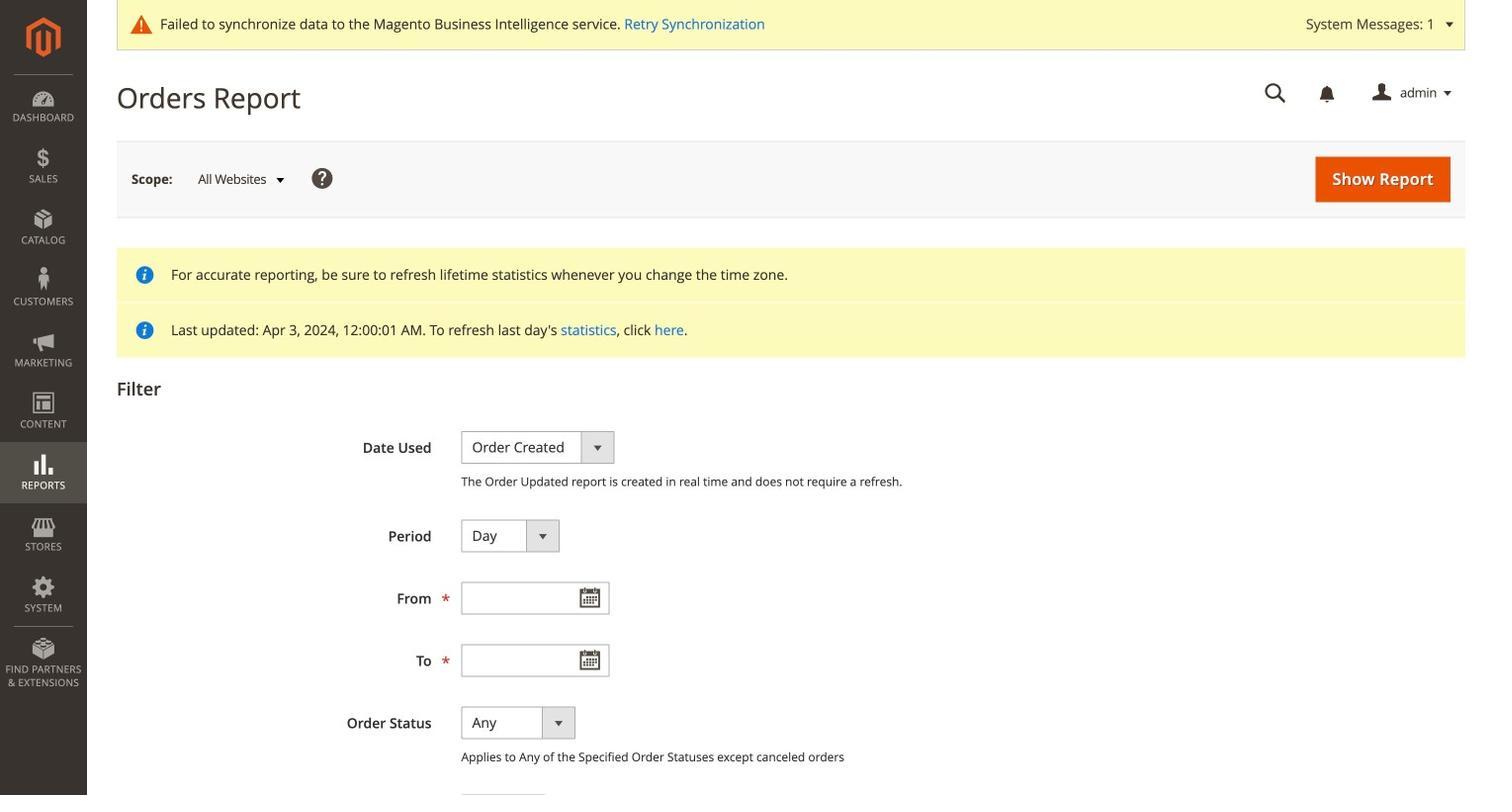 Task type: locate. For each thing, give the bounding box(es) containing it.
magento admin panel image
[[26, 17, 61, 57]]

menu bar
[[0, 74, 87, 699]]

None text field
[[461, 582, 610, 614], [461, 644, 610, 677], [461, 582, 610, 614], [461, 644, 610, 677]]

None text field
[[1251, 76, 1300, 111]]



